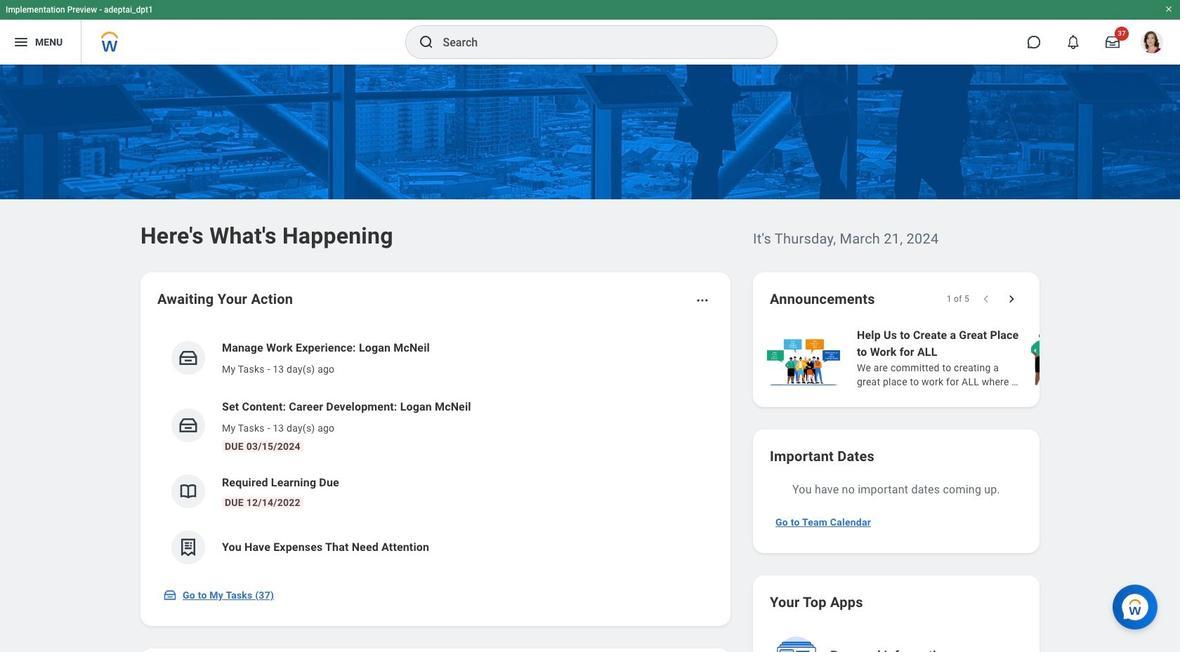 Task type: describe. For each thing, give the bounding box(es) containing it.
chevron left small image
[[979, 292, 993, 306]]

close environment banner image
[[1165, 5, 1173, 13]]

inbox large image
[[1106, 35, 1120, 49]]

0 horizontal spatial inbox image
[[163, 589, 177, 603]]

inbox image
[[178, 348, 199, 369]]

search image
[[418, 34, 434, 51]]

related actions image
[[695, 294, 709, 308]]

justify image
[[13, 34, 30, 51]]

dashboard expenses image
[[178, 537, 199, 558]]



Task type: locate. For each thing, give the bounding box(es) containing it.
main content
[[0, 65, 1180, 653]]

0 horizontal spatial list
[[157, 329, 714, 576]]

banner
[[0, 0, 1180, 65]]

notifications large image
[[1066, 35, 1080, 49]]

Search Workday  search field
[[443, 27, 748, 58]]

chevron right small image
[[1005, 292, 1019, 306]]

book open image
[[178, 481, 199, 502]]

0 vertical spatial inbox image
[[178, 415, 199, 436]]

inbox image
[[178, 415, 199, 436], [163, 589, 177, 603]]

1 horizontal spatial list
[[764, 326, 1180, 391]]

list
[[764, 326, 1180, 391], [157, 329, 714, 576]]

1 horizontal spatial inbox image
[[178, 415, 199, 436]]

profile logan mcneil image
[[1141, 31, 1163, 56]]

1 vertical spatial inbox image
[[163, 589, 177, 603]]

status
[[947, 294, 969, 305]]



Task type: vqa. For each thing, say whether or not it's contained in the screenshot.
ACCESS to the right
no



